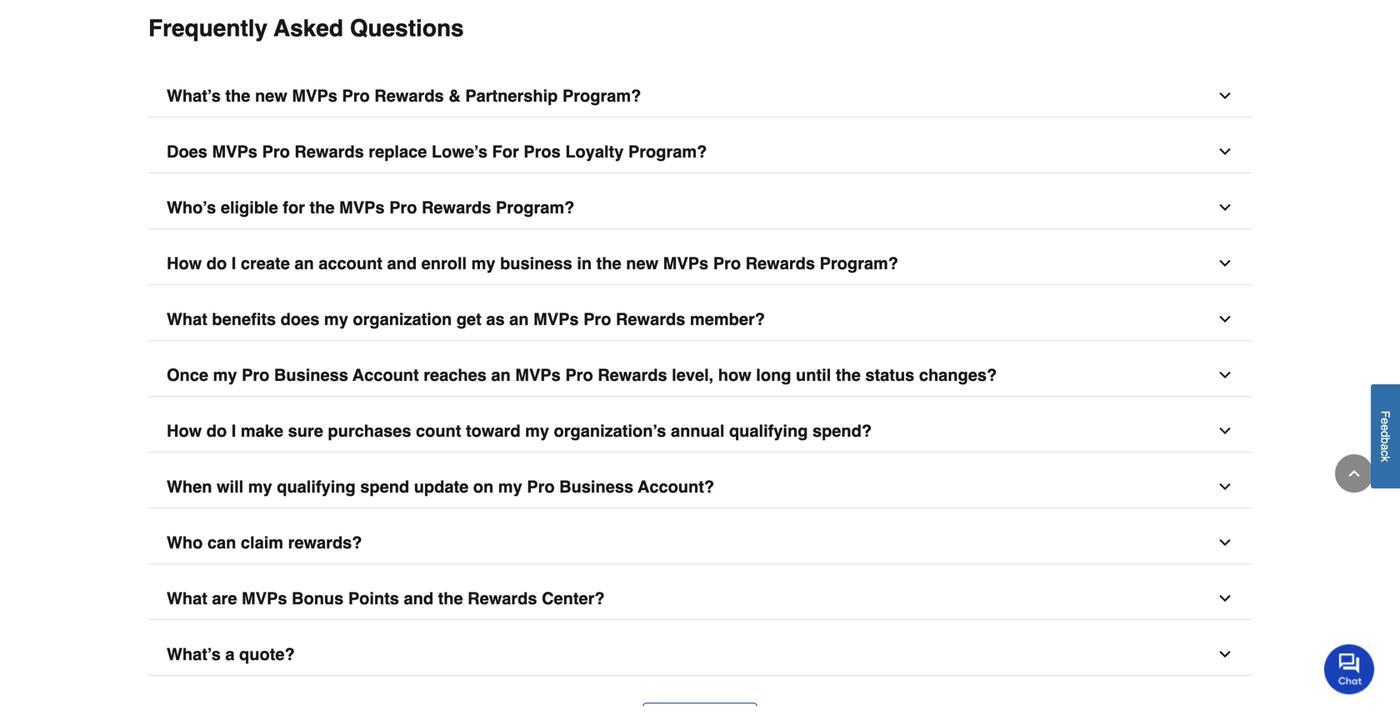 Task type: locate. For each thing, give the bounding box(es) containing it.
how
[[167, 254, 202, 273], [167, 421, 202, 440]]

rewards up organization's
[[598, 365, 668, 385]]

the down frequently
[[225, 86, 250, 105]]

what's up the does
[[167, 86, 221, 105]]

rewards inside what benefits does my organization get as an mvps pro rewards member? button
[[616, 310, 686, 329]]

purchases
[[328, 421, 411, 440]]

2 i from the top
[[232, 421, 236, 440]]

do for create
[[207, 254, 227, 273]]

chevron down image for program?
[[1217, 199, 1234, 216]]

chevron down image inside once my pro business account reaches an mvps pro rewards level, how long until the status changes? button
[[1217, 367, 1234, 383]]

and left the enroll
[[387, 254, 417, 273]]

1 horizontal spatial a
[[1380, 444, 1393, 451]]

1 chevron down image from the top
[[1217, 143, 1234, 160]]

my inside what benefits does my organization get as an mvps pro rewards member? button
[[324, 310, 348, 329]]

what are mvps bonus points and the rewards center? button
[[148, 578, 1252, 620]]

account
[[319, 254, 383, 273]]

once my pro business account reaches an mvps pro rewards level, how long until the status changes? button
[[148, 354, 1252, 397]]

the
[[225, 86, 250, 105], [310, 198, 335, 217], [597, 254, 622, 273], [836, 365, 861, 385], [438, 589, 463, 608]]

pro up the for
[[262, 142, 290, 161]]

pro inside button
[[714, 254, 741, 273]]

what left are
[[167, 589, 208, 608]]

what's down are
[[167, 645, 221, 664]]

mvps
[[292, 86, 338, 105], [212, 142, 258, 161], [339, 198, 385, 217], [663, 254, 709, 273], [534, 310, 579, 329], [516, 365, 561, 385], [242, 589, 287, 608]]

2 do from the top
[[207, 421, 227, 440]]

an right reaches
[[491, 365, 511, 385]]

business up 'sure'
[[274, 365, 348, 385]]

1 vertical spatial how
[[167, 421, 202, 440]]

do left create
[[207, 254, 227, 273]]

chevron down image inside does mvps pro rewards replace lowe's for pros loyalty program? button
[[1217, 143, 1234, 160]]

pro down replace
[[389, 198, 417, 217]]

4 chevron down image from the top
[[1217, 423, 1234, 439]]

pro up member?
[[714, 254, 741, 273]]

an right as
[[510, 310, 529, 329]]

the right in
[[597, 254, 622, 273]]

2 how from the top
[[167, 421, 202, 440]]

0 vertical spatial what's
[[167, 86, 221, 105]]

my
[[472, 254, 496, 273], [324, 310, 348, 329], [213, 365, 237, 385], [525, 421, 550, 440], [248, 477, 272, 496], [498, 477, 523, 496]]

what
[[167, 310, 208, 329], [167, 589, 208, 608]]

0 vertical spatial qualifying
[[730, 421, 808, 440]]

b
[[1380, 438, 1393, 444]]

new
[[255, 86, 288, 105], [626, 254, 659, 273]]

claim
[[241, 533, 284, 552]]

mvps up how do i make sure purchases count toward my organization's annual qualifying spend?
[[516, 365, 561, 385]]

3 chevron down image from the top
[[1217, 311, 1234, 327]]

a up k
[[1380, 444, 1393, 451]]

my right will
[[248, 477, 272, 496]]

0 vertical spatial what
[[167, 310, 208, 329]]

loyalty
[[566, 142, 624, 161]]

chevron down image
[[1217, 143, 1234, 160], [1217, 199, 1234, 216], [1217, 367, 1234, 383], [1217, 423, 1234, 439], [1217, 534, 1234, 551], [1217, 590, 1234, 607], [1217, 646, 1234, 663]]

chevron down image inside what's the new mvps pro rewards & partnership program? button
[[1217, 87, 1234, 104]]

i left make on the left bottom of the page
[[232, 421, 236, 440]]

7 chevron down image from the top
[[1217, 646, 1234, 663]]

update
[[414, 477, 469, 496]]

rewards inside how do i create an account and enroll my business in the new mvps pro rewards program? button
[[746, 254, 815, 273]]

new right in
[[626, 254, 659, 273]]

eligible
[[221, 198, 278, 217]]

how do i create an account and enroll my business in the new mvps pro rewards program?
[[167, 254, 899, 273]]

will
[[217, 477, 244, 496]]

on
[[473, 477, 494, 496]]

1 horizontal spatial new
[[626, 254, 659, 273]]

rewards down lowe's
[[422, 198, 491, 217]]

qualifying up rewards?
[[277, 477, 356, 496]]

2 chevron down image from the top
[[1217, 255, 1234, 272]]

0 vertical spatial and
[[387, 254, 417, 273]]

asked
[[274, 15, 343, 41]]

2 what from the top
[[167, 589, 208, 608]]

mvps inside once my pro business account reaches an mvps pro rewards level, how long until the status changes? button
[[516, 365, 561, 385]]

2 vertical spatial an
[[491, 365, 511, 385]]

chevron down image for when will my qualifying spend update on my pro business account?
[[1217, 478, 1234, 495]]

program?
[[563, 86, 642, 105], [629, 142, 707, 161], [496, 198, 575, 217], [820, 254, 899, 273]]

and inside button
[[387, 254, 417, 273]]

1 vertical spatial an
[[510, 310, 529, 329]]

bonus
[[292, 589, 344, 608]]

chevron down image inside who can claim rewards? button
[[1217, 534, 1234, 551]]

the inside button
[[597, 254, 622, 273]]

2 chevron down image from the top
[[1217, 199, 1234, 216]]

in
[[577, 254, 592, 273]]

my right once
[[213, 365, 237, 385]]

rewards up member?
[[746, 254, 815, 273]]

rewards left the center?
[[468, 589, 537, 608]]

chevron down image inside how do i make sure purchases count toward my organization's annual qualifying spend? button
[[1217, 423, 1234, 439]]

benefits
[[212, 310, 276, 329]]

1 vertical spatial and
[[404, 589, 434, 608]]

1 horizontal spatial qualifying
[[730, 421, 808, 440]]

chevron down image
[[1217, 87, 1234, 104], [1217, 255, 1234, 272], [1217, 311, 1234, 327], [1217, 478, 1234, 495]]

1 chevron down image from the top
[[1217, 87, 1234, 104]]

until
[[796, 365, 832, 385]]

and
[[387, 254, 417, 273], [404, 589, 434, 608]]

chevron up image
[[1347, 465, 1363, 482]]

mvps down business
[[534, 310, 579, 329]]

pro up make on the left bottom of the page
[[242, 365, 270, 385]]

create
[[241, 254, 290, 273]]

0 vertical spatial an
[[295, 254, 314, 273]]

business
[[274, 365, 348, 385], [560, 477, 634, 496]]

0 vertical spatial i
[[232, 254, 236, 273]]

mvps right are
[[242, 589, 287, 608]]

qualifying
[[730, 421, 808, 440], [277, 477, 356, 496]]

1 vertical spatial i
[[232, 421, 236, 440]]

an right create
[[295, 254, 314, 273]]

do inside button
[[207, 421, 227, 440]]

0 horizontal spatial business
[[274, 365, 348, 385]]

0 vertical spatial a
[[1380, 444, 1393, 451]]

1 vertical spatial what's
[[167, 645, 221, 664]]

rewards up the for
[[295, 142, 364, 161]]

4 chevron down image from the top
[[1217, 478, 1234, 495]]

1 horizontal spatial business
[[560, 477, 634, 496]]

qualifying down long
[[730, 421, 808, 440]]

rewards up level,
[[616, 310, 686, 329]]

account
[[353, 365, 419, 385]]

scroll to top element
[[1336, 454, 1374, 493]]

1 i from the top
[[232, 254, 236, 273]]

6 chevron down image from the top
[[1217, 590, 1234, 607]]

0 vertical spatial do
[[207, 254, 227, 273]]

center?
[[542, 589, 605, 608]]

new inside button
[[255, 86, 288, 105]]

what's
[[167, 86, 221, 105], [167, 645, 221, 664]]

chevron down image inside how do i create an account and enroll my business in the new mvps pro rewards program? button
[[1217, 255, 1234, 272]]

the right the for
[[310, 198, 335, 217]]

1 vertical spatial qualifying
[[277, 477, 356, 496]]

who
[[167, 533, 203, 552]]

&
[[449, 86, 461, 105]]

2 what's from the top
[[167, 645, 221, 664]]

for
[[492, 142, 519, 161]]

a
[[1380, 444, 1393, 451], [225, 645, 235, 664]]

when
[[167, 477, 212, 496]]

reaches
[[424, 365, 487, 385]]

f
[[1380, 411, 1393, 418]]

level,
[[672, 365, 714, 385]]

how do i make sure purchases count toward my organization's annual qualifying spend?
[[167, 421, 872, 440]]

chevron down image inside what's a quote? button
[[1217, 646, 1234, 663]]

1 vertical spatial do
[[207, 421, 227, 440]]

pro
[[342, 86, 370, 105], [262, 142, 290, 161], [389, 198, 417, 217], [714, 254, 741, 273], [584, 310, 612, 329], [242, 365, 270, 385], [566, 365, 593, 385], [527, 477, 555, 496]]

what's a quote? button
[[148, 634, 1252, 676]]

questions
[[350, 15, 464, 41]]

mvps right the does
[[212, 142, 258, 161]]

for
[[283, 198, 305, 217]]

my right the enroll
[[472, 254, 496, 273]]

5 chevron down image from the top
[[1217, 534, 1234, 551]]

how inside button
[[167, 254, 202, 273]]

chevron down image for how do i create an account and enroll my business in the new mvps pro rewards program?
[[1217, 255, 1234, 272]]

i left create
[[232, 254, 236, 273]]

member?
[[690, 310, 765, 329]]

how down who's
[[167, 254, 202, 273]]

new down the frequently asked questions on the top of the page
[[255, 86, 288, 105]]

do inside button
[[207, 254, 227, 273]]

program? inside who's eligible for the mvps pro rewards program? button
[[496, 198, 575, 217]]

business
[[500, 254, 573, 273]]

business down organization's
[[560, 477, 634, 496]]

chevron down image inside when will my qualifying spend update on my pro business account? button
[[1217, 478, 1234, 495]]

e
[[1380, 418, 1393, 425], [1380, 425, 1393, 431]]

i inside button
[[232, 254, 236, 273]]

1 do from the top
[[207, 254, 227, 273]]

spend?
[[813, 421, 872, 440]]

my right does on the left
[[324, 310, 348, 329]]

how down once
[[167, 421, 202, 440]]

mvps inside the what are mvps bonus points and the rewards center? button
[[242, 589, 287, 608]]

1 vertical spatial what
[[167, 589, 208, 608]]

do
[[207, 254, 227, 273], [207, 421, 227, 440]]

enroll
[[422, 254, 467, 273]]

1 what from the top
[[167, 310, 208, 329]]

my inside how do i create an account and enroll my business in the new mvps pro rewards program? button
[[472, 254, 496, 273]]

3 chevron down image from the top
[[1217, 367, 1234, 383]]

rewards inside once my pro business account reaches an mvps pro rewards level, how long until the status changes? button
[[598, 365, 668, 385]]

1 vertical spatial a
[[225, 645, 235, 664]]

my right toward in the bottom left of the page
[[525, 421, 550, 440]]

do left make on the left bottom of the page
[[207, 421, 227, 440]]

quote?
[[239, 645, 295, 664]]

get
[[457, 310, 482, 329]]

and right points
[[404, 589, 434, 608]]

pro up replace
[[342, 86, 370, 105]]

pro up organization's
[[566, 365, 593, 385]]

once my pro business account reaches an mvps pro rewards level, how long until the status changes?
[[167, 365, 997, 385]]

e up d
[[1380, 418, 1393, 425]]

chevron down image inside who's eligible for the mvps pro rewards program? button
[[1217, 199, 1234, 216]]

rewards left &
[[375, 86, 444, 105]]

an
[[295, 254, 314, 273], [510, 310, 529, 329], [491, 365, 511, 385]]

rewards
[[375, 86, 444, 105], [295, 142, 364, 161], [422, 198, 491, 217], [746, 254, 815, 273], [616, 310, 686, 329], [598, 365, 668, 385], [468, 589, 537, 608]]

can
[[208, 533, 236, 552]]

frequently asked questions
[[148, 15, 464, 41]]

pro right on
[[527, 477, 555, 496]]

mvps inside does mvps pro rewards replace lowe's for pros loyalty program? button
[[212, 142, 258, 161]]

rewards?
[[288, 533, 362, 552]]

chevron down image inside what benefits does my organization get as an mvps pro rewards member? button
[[1217, 311, 1234, 327]]

1 vertical spatial business
[[560, 477, 634, 496]]

chevron down image inside the what are mvps bonus points and the rewards center? button
[[1217, 590, 1234, 607]]

1 vertical spatial new
[[626, 254, 659, 273]]

0 vertical spatial new
[[255, 86, 288, 105]]

how inside button
[[167, 421, 202, 440]]

a left quote?
[[225, 645, 235, 664]]

1 how from the top
[[167, 254, 202, 273]]

sure
[[288, 421, 323, 440]]

e up b
[[1380, 425, 1393, 431]]

what up once
[[167, 310, 208, 329]]

toward
[[466, 421, 521, 440]]

chevron down image for toward
[[1217, 423, 1234, 439]]

mvps up the account
[[339, 198, 385, 217]]

mvps down who's eligible for the mvps pro rewards program? button at the top of the page
[[663, 254, 709, 273]]

mvps down the asked
[[292, 86, 338, 105]]

i for make
[[232, 421, 236, 440]]

0 vertical spatial how
[[167, 254, 202, 273]]

what's for what's a quote?
[[167, 645, 221, 664]]

i
[[232, 254, 236, 273], [232, 421, 236, 440]]

rewards inside button
[[468, 589, 537, 608]]

0 horizontal spatial new
[[255, 86, 288, 105]]

1 what's from the top
[[167, 86, 221, 105]]

mvps inside how do i create an account and enroll my business in the new mvps pro rewards program? button
[[663, 254, 709, 273]]

i inside button
[[232, 421, 236, 440]]



Task type: describe. For each thing, give the bounding box(es) containing it.
frequently
[[148, 15, 268, 41]]

who's eligible for the mvps pro rewards program?
[[167, 198, 575, 217]]

mvps inside button
[[339, 198, 385, 217]]

organization's
[[554, 421, 667, 440]]

an inside what benefits does my organization get as an mvps pro rewards member? button
[[510, 310, 529, 329]]

c
[[1380, 451, 1393, 456]]

replace
[[369, 142, 427, 161]]

rewards inside does mvps pro rewards replace lowe's for pros loyalty program? button
[[295, 142, 364, 161]]

what's the new mvps pro rewards & partnership program? button
[[148, 75, 1252, 117]]

spend
[[360, 477, 410, 496]]

rewards inside who's eligible for the mvps pro rewards program? button
[[422, 198, 491, 217]]

chevron down image for what's the new mvps pro rewards & partnership program?
[[1217, 87, 1234, 104]]

are
[[212, 589, 237, 608]]

0 horizontal spatial qualifying
[[277, 477, 356, 496]]

how for how do i create an account and enroll my business in the new mvps pro rewards program?
[[167, 254, 202, 273]]

who can claim rewards? button
[[148, 522, 1252, 564]]

count
[[416, 421, 461, 440]]

organization
[[353, 310, 452, 329]]

an inside once my pro business account reaches an mvps pro rewards level, how long until the status changes? button
[[491, 365, 511, 385]]

what are mvps bonus points and the rewards center?
[[167, 589, 605, 608]]

my inside once my pro business account reaches an mvps pro rewards level, how long until the status changes? button
[[213, 365, 237, 385]]

the right points
[[438, 589, 463, 608]]

pro down in
[[584, 310, 612, 329]]

2 e from the top
[[1380, 425, 1393, 431]]

k
[[1380, 456, 1393, 462]]

program? inside what's the new mvps pro rewards & partnership program? button
[[563, 86, 642, 105]]

long
[[757, 365, 792, 385]]

0 vertical spatial business
[[274, 365, 348, 385]]

how do i make sure purchases count toward my organization's annual qualifying spend? button
[[148, 410, 1252, 453]]

mvps inside what benefits does my organization get as an mvps pro rewards member? button
[[534, 310, 579, 329]]

pros
[[524, 142, 561, 161]]

f e e d b a c k button
[[1372, 385, 1401, 489]]

1 e from the top
[[1380, 418, 1393, 425]]

does mvps pro rewards replace lowe's for pros loyalty program? button
[[148, 131, 1252, 173]]

what's for what's the new mvps pro rewards & partnership program?
[[167, 86, 221, 105]]

chat invite button image
[[1325, 644, 1376, 695]]

program? inside how do i create an account and enroll my business in the new mvps pro rewards program? button
[[820, 254, 899, 273]]

who can claim rewards?
[[167, 533, 362, 552]]

who's
[[167, 198, 216, 217]]

my inside how do i make sure purchases count toward my organization's annual qualifying spend? button
[[525, 421, 550, 440]]

when will my qualifying spend update on my pro business account? button
[[148, 466, 1252, 508]]

chevron down image for pros
[[1217, 143, 1234, 160]]

who's eligible for the mvps pro rewards program? button
[[148, 187, 1252, 229]]

lowe's
[[432, 142, 488, 161]]

as
[[486, 310, 505, 329]]

when will my qualifying spend update on my pro business account?
[[167, 477, 715, 496]]

annual
[[671, 421, 725, 440]]

partnership
[[465, 86, 558, 105]]

once
[[167, 365, 208, 385]]

d
[[1380, 431, 1393, 438]]

chevron down image for mvps
[[1217, 367, 1234, 383]]

what's a quote?
[[167, 645, 295, 664]]

the right until
[[836, 365, 861, 385]]

my right on
[[498, 477, 523, 496]]

f e e d b a c k
[[1380, 411, 1393, 462]]

does mvps pro rewards replace lowe's for pros loyalty program?
[[167, 142, 707, 161]]

does
[[281, 310, 320, 329]]

what benefits does my organization get as an mvps pro rewards member? button
[[148, 298, 1252, 341]]

points
[[348, 589, 399, 608]]

what for what benefits does my organization get as an mvps pro rewards member?
[[167, 310, 208, 329]]

program? inside does mvps pro rewards replace lowe's for pros loyalty program? button
[[629, 142, 707, 161]]

how
[[719, 365, 752, 385]]

what benefits does my organization get as an mvps pro rewards member?
[[167, 310, 765, 329]]

what's the new mvps pro rewards & partnership program?
[[167, 86, 642, 105]]

do for make
[[207, 421, 227, 440]]

new inside button
[[626, 254, 659, 273]]

make
[[241, 421, 284, 440]]

changes?
[[920, 365, 997, 385]]

and inside button
[[404, 589, 434, 608]]

how do i create an account and enroll my business in the new mvps pro rewards program? button
[[148, 242, 1252, 285]]

an inside how do i create an account and enroll my business in the new mvps pro rewards program? button
[[295, 254, 314, 273]]

how for how do i make sure purchases count toward my organization's annual qualifying spend?
[[167, 421, 202, 440]]

i for create
[[232, 254, 236, 273]]

chevron down image for what benefits does my organization get as an mvps pro rewards member?
[[1217, 311, 1234, 327]]

account?
[[638, 477, 715, 496]]

does
[[167, 142, 208, 161]]

0 horizontal spatial a
[[225, 645, 235, 664]]

what for what are mvps bonus points and the rewards center?
[[167, 589, 208, 608]]

status
[[866, 365, 915, 385]]

rewards inside what's the new mvps pro rewards & partnership program? button
[[375, 86, 444, 105]]

mvps inside what's the new mvps pro rewards & partnership program? button
[[292, 86, 338, 105]]

chevron down image for rewards
[[1217, 590, 1234, 607]]



Task type: vqa. For each thing, say whether or not it's contained in the screenshot.
Sherwin- to the left
no



